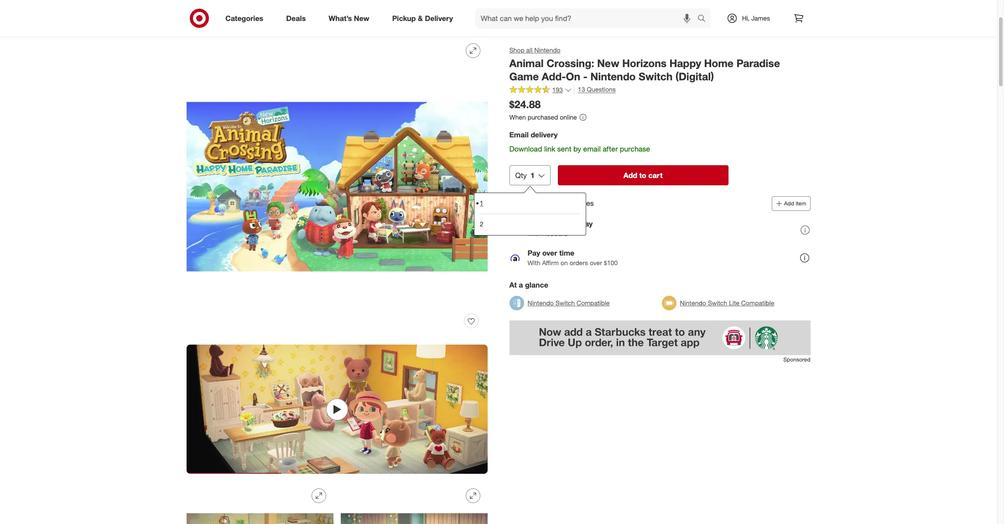 Task type: vqa. For each thing, say whether or not it's contained in the screenshot.
the topmost 1
yes



Task type: locate. For each thing, give the bounding box(es) containing it.
1 vertical spatial advertisement region
[[510, 320, 811, 355]]

what's
[[329, 14, 352, 23]]

nintendo switch lite compatible
[[681, 299, 775, 307]]

2 / from the left
[[250, 18, 252, 26]]

2 horizontal spatial /
[[303, 18, 306, 26]]

2 with from the top
[[528, 259, 541, 267]]

delivery
[[425, 14, 453, 23]]

(digital)
[[676, 70, 715, 83]]

add
[[624, 171, 638, 180], [785, 200, 795, 207]]

0 vertical spatial add
[[624, 171, 638, 180]]

nintendo switch compatible
[[528, 299, 610, 307]]

new right what's on the left of the page
[[354, 14, 370, 23]]

193 link
[[510, 85, 573, 96]]

shop
[[510, 46, 525, 54]]

/
[[206, 18, 208, 26], [250, 18, 252, 26], [303, 18, 306, 26]]

13 questions link
[[574, 85, 616, 95]]

at
[[510, 280, 517, 289]]

3 / from the left
[[303, 18, 306, 26]]

2
[[480, 220, 484, 228]]

qty 1
[[516, 171, 535, 180]]

0 vertical spatial new
[[354, 14, 370, 23]]

new up questions
[[598, 57, 620, 69]]

compatible inside "button"
[[742, 299, 775, 307]]

paradise
[[737, 57, 781, 69]]

1 up 2
[[480, 199, 484, 207]]

save
[[528, 219, 545, 228]]

switch
[[282, 18, 302, 26], [335, 18, 355, 26], [639, 70, 673, 83], [556, 299, 576, 307], [709, 299, 728, 307]]

2 link
[[480, 214, 581, 234]]

deals
[[286, 14, 306, 23]]

affirm
[[543, 259, 560, 267]]

1 horizontal spatial compatible
[[742, 299, 775, 307]]

/ right video games link
[[250, 18, 252, 26]]

when
[[510, 113, 527, 121]]

nintendo up questions
[[591, 70, 636, 83]]

add for add to cart
[[624, 171, 638, 180]]

1 vertical spatial add
[[785, 200, 795, 207]]

games right what's on the left of the page
[[356, 18, 377, 26]]

video games link
[[210, 18, 248, 26]]

add inside button
[[785, 200, 795, 207]]

nintendo switch link
[[254, 18, 302, 26]]

every
[[560, 219, 579, 228]]

new
[[354, 14, 370, 23], [598, 57, 620, 69]]

0 vertical spatial with
[[528, 230, 541, 238]]

shop all nintendo animal crossing: new horizons happy home paradise game add-on - nintendo switch (digital)
[[510, 46, 781, 83]]

1 vertical spatial over
[[590, 259, 603, 267]]

1 horizontal spatial games
[[356, 18, 377, 26]]

pickup & delivery
[[392, 14, 453, 23]]

1 2
[[480, 199, 484, 228]]

What can we help you find? suggestions appear below search field
[[476, 8, 700, 28]]

eligible for registries
[[528, 199, 595, 208]]

a
[[519, 280, 524, 289]]

0 horizontal spatial new
[[354, 14, 370, 23]]

deals link
[[279, 8, 317, 28]]

compatible
[[577, 299, 610, 307], [742, 299, 775, 307]]

advertisement region
[[179, 0, 819, 9], [510, 320, 811, 355]]

add left the item
[[785, 200, 795, 207]]

add left to
[[624, 171, 638, 180]]

on
[[561, 259, 569, 267]]

by
[[574, 144, 582, 153]]

compatible down 'orders'
[[577, 299, 610, 307]]

1 games from the left
[[228, 18, 248, 26]]

add item button
[[773, 196, 811, 211]]

nintendo switch compatible button
[[510, 293, 610, 313]]

1 horizontal spatial new
[[598, 57, 620, 69]]

0 vertical spatial over
[[543, 248, 558, 258]]

delivery
[[531, 130, 558, 139]]

orders
[[570, 259, 589, 267]]

$24.88
[[510, 98, 541, 111]]

games
[[228, 18, 248, 26], [356, 18, 377, 26]]

when purchased online
[[510, 113, 578, 121]]

1 horizontal spatial add
[[785, 200, 795, 207]]

with inside pay over time with affirm on orders over $100
[[528, 259, 541, 267]]

registries
[[564, 199, 595, 208]]

/ left video
[[206, 18, 208, 26]]

0 horizontal spatial games
[[228, 18, 248, 26]]

crossing:
[[547, 57, 595, 69]]

happy
[[670, 57, 702, 69]]

1 horizontal spatial 1
[[531, 171, 535, 180]]

with down save
[[528, 230, 541, 238]]

nintendo
[[254, 18, 280, 26], [307, 18, 334, 26], [535, 46, 561, 54], [591, 70, 636, 83], [528, 299, 554, 307], [681, 299, 707, 307]]

1 vertical spatial with
[[528, 259, 541, 267]]

nintendo down glance
[[528, 299, 554, 307]]

over left $100 in the right of the page
[[590, 259, 603, 267]]

1 right qty
[[531, 171, 535, 180]]

with
[[528, 230, 541, 238], [528, 259, 541, 267]]

0 horizontal spatial compatible
[[577, 299, 610, 307]]

1 vertical spatial new
[[598, 57, 620, 69]]

what's new link
[[321, 8, 381, 28]]

1 vertical spatial 1
[[480, 199, 484, 207]]

/ right the nintendo switch link
[[303, 18, 306, 26]]

over
[[543, 248, 558, 258], [590, 259, 603, 267]]

item
[[797, 200, 807, 207]]

over up affirm
[[543, 248, 558, 258]]

nintendo left the lite
[[681, 299, 707, 307]]

1
[[531, 171, 535, 180], [480, 199, 484, 207]]

games right video
[[228, 18, 248, 26]]

james
[[752, 14, 771, 22]]

after
[[603, 144, 619, 153]]

compatible right the lite
[[742, 299, 775, 307]]

game
[[510, 70, 539, 83]]

add to cart button
[[558, 165, 729, 185]]

2 compatible from the left
[[742, 299, 775, 307]]

download
[[510, 144, 543, 153]]

1 / from the left
[[206, 18, 208, 26]]

horizons
[[623, 57, 667, 69]]

with down pay
[[528, 259, 541, 267]]

add inside 'button'
[[624, 171, 638, 180]]

0 horizontal spatial add
[[624, 171, 638, 180]]

new inside shop all nintendo animal crossing: new horizons happy home paradise game add-on - nintendo switch (digital)
[[598, 57, 620, 69]]

new inside "link"
[[354, 14, 370, 23]]

compatible inside button
[[577, 299, 610, 307]]

1 compatible from the left
[[577, 299, 610, 307]]

email
[[584, 144, 601, 153]]

0 horizontal spatial /
[[206, 18, 208, 26]]

1 with from the top
[[528, 230, 541, 238]]

all
[[527, 46, 533, 54]]

1 horizontal spatial /
[[250, 18, 252, 26]]



Task type: describe. For each thing, give the bounding box(es) containing it.
animal crossing: new horizons happy home paradise game add-on - nintendo switch (digital), 1 of 9 image
[[187, 36, 488, 337]]

0 vertical spatial advertisement region
[[179, 0, 819, 9]]

target
[[187, 18, 204, 26]]

switch inside "button"
[[709, 299, 728, 307]]

pickup
[[392, 14, 416, 23]]

what's new
[[329, 14, 370, 23]]

to
[[640, 171, 647, 180]]

13
[[579, 86, 586, 93]]

animal
[[510, 57, 544, 69]]

lite
[[730, 299, 740, 307]]

image gallery element
[[187, 36, 488, 524]]

download link sent by email after purchase
[[510, 144, 651, 153]]

5%
[[547, 219, 558, 228]]

search button
[[694, 8, 716, 30]]

$100
[[605, 259, 618, 267]]

for
[[554, 199, 562, 208]]

online
[[561, 113, 578, 121]]

eligible
[[528, 199, 552, 208]]

categories link
[[218, 8, 275, 28]]

add to cart
[[624, 171, 663, 180]]

pay
[[528, 248, 541, 258]]

link
[[545, 144, 556, 153]]

switch inside button
[[556, 299, 576, 307]]

nintendo switch games link
[[307, 18, 377, 26]]

home
[[705, 57, 734, 69]]

redcard
[[543, 230, 568, 238]]

0 vertical spatial 1
[[531, 171, 535, 180]]

2 games from the left
[[356, 18, 377, 26]]

nintendo switch lite compatible button
[[662, 293, 775, 313]]

pickup & delivery link
[[385, 8, 465, 28]]

hi, james
[[743, 14, 771, 22]]

animal crossing: new horizons happy home paradise game add-on - nintendo switch (digital), 4 of 9 image
[[341, 481, 488, 524]]

search
[[694, 14, 716, 24]]

sent
[[558, 144, 572, 153]]

hi,
[[743, 14, 750, 22]]

1 link
[[480, 193, 581, 214]]

target link
[[187, 18, 204, 26]]

glance
[[526, 280, 549, 289]]

193
[[553, 86, 564, 94]]

0 horizontal spatial 1
[[480, 199, 484, 207]]

time
[[560, 248, 575, 258]]

animal crossing: new horizons happy home paradise game add-on - nintendo switch (digital), 3 of 9 image
[[187, 481, 334, 524]]

&
[[418, 14, 423, 23]]

nintendo left deals
[[254, 18, 280, 26]]

nintendo right deals
[[307, 18, 334, 26]]

add for add item
[[785, 200, 795, 207]]

on
[[567, 70, 581, 83]]

email
[[510, 130, 529, 139]]

questions
[[587, 86, 616, 93]]

categories
[[226, 14, 264, 23]]

target / video games / nintendo switch / nintendo switch games
[[187, 18, 377, 26]]

email delivery
[[510, 130, 558, 139]]

nintendo inside "button"
[[681, 299, 707, 307]]

cart
[[649, 171, 663, 180]]

nintendo inside button
[[528, 299, 554, 307]]

purchased
[[528, 113, 559, 121]]

1 horizontal spatial over
[[590, 259, 603, 267]]

at a glance
[[510, 280, 549, 289]]

pay over time with affirm on orders over $100
[[528, 248, 618, 267]]

-
[[584, 70, 588, 83]]

video
[[210, 18, 226, 26]]

add-
[[542, 70, 567, 83]]

with inside save 5% every day with redcard
[[528, 230, 541, 238]]

save 5% every day with redcard
[[528, 219, 593, 238]]

switch inside shop all nintendo animal crossing: new horizons happy home paradise game add-on - nintendo switch (digital)
[[639, 70, 673, 83]]

nintendo right all
[[535, 46, 561, 54]]

13 questions
[[579, 86, 616, 93]]

add item
[[785, 200, 807, 207]]

0 horizontal spatial over
[[543, 248, 558, 258]]

day
[[581, 219, 593, 228]]

purchase
[[621, 144, 651, 153]]

sponsored
[[784, 356, 811, 363]]

qty
[[516, 171, 527, 180]]

animal crossing: new horizons happy home paradise game add-on - nintendo switch (digital), 2 of 9, play video image
[[187, 345, 488, 474]]



